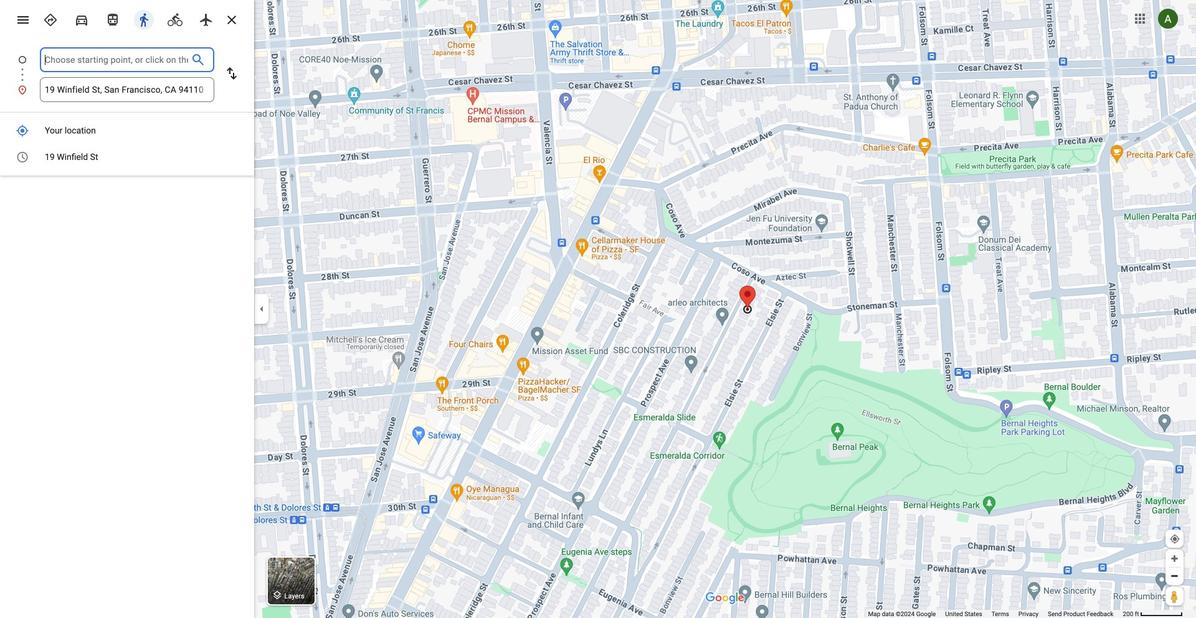 Task type: locate. For each thing, give the bounding box(es) containing it.
none radio left cycling radio
[[131, 7, 157, 30]]

None field
[[45, 47, 188, 72], [45, 77, 209, 102]]

none field choose starting point, or click on the map...
[[45, 47, 188, 72]]

list
[[0, 47, 254, 102]]

1 none field from the top
[[45, 47, 188, 72]]

best travel modes image
[[43, 12, 58, 27]]

1 vertical spatial cell
[[0, 147, 246, 168]]

none radio driving
[[69, 7, 95, 30]]

none field up the destination 19 winfield st, san francisco, ca 94110 field
[[45, 47, 188, 72]]

google maps element
[[0, 0, 1197, 619]]

driving image
[[74, 12, 89, 27]]

show street view coverage image
[[1166, 588, 1184, 606]]

list item down the transit icon
[[0, 47, 254, 87]]

none radio walking
[[131, 7, 157, 30]]

none radio right best travel modes radio
[[69, 7, 95, 30]]

none radio best travel modes
[[37, 7, 64, 30]]

none radio the transit
[[100, 7, 126, 30]]

list inside google maps element
[[0, 47, 254, 102]]

2 none field from the top
[[45, 77, 209, 102]]

grid inside google maps element
[[0, 118, 254, 171]]

1 none radio from the left
[[37, 7, 64, 30]]

1 list item from the top
[[0, 47, 254, 87]]

list item
[[0, 47, 254, 87], [0, 77, 254, 102]]

list item down choose starting point, or click on the map... field
[[0, 77, 254, 102]]

None radio
[[193, 7, 219, 30]]

none radio right driving radio
[[100, 7, 126, 30]]

4 none radio from the left
[[131, 7, 157, 30]]

your location image
[[16, 124, 29, 137]]

2 none radio from the left
[[69, 7, 95, 30]]

Destination 19 Winfield St, San Francisco, CA 94110 field
[[45, 82, 209, 97]]

collapse side panel image
[[255, 303, 269, 316]]

none radio cycling
[[162, 7, 188, 30]]

0 vertical spatial none field
[[45, 47, 188, 72]]

cell
[[0, 121, 246, 141], [0, 147, 246, 168]]

0 vertical spatial cell
[[0, 121, 246, 141]]

none radio left driving radio
[[37, 7, 64, 30]]

1 cell from the top
[[0, 121, 246, 141]]

none field the destination 19 winfield st, san francisco, ca 94110
[[45, 77, 209, 102]]

Choose starting point, or click on the map... field
[[45, 52, 188, 67]]

grid
[[0, 118, 254, 171]]

1 vertical spatial none field
[[45, 77, 209, 102]]

None radio
[[37, 7, 64, 30], [69, 7, 95, 30], [100, 7, 126, 30], [131, 7, 157, 30], [162, 7, 188, 30]]

5 none radio from the left
[[162, 7, 188, 30]]

none field down choose starting point, or click on the map... field
[[45, 77, 209, 102]]

3 none radio from the left
[[100, 7, 126, 30]]

none radio right walking radio
[[162, 7, 188, 30]]



Task type: vqa. For each thing, say whether or not it's contained in the screenshot.
York inside 'Tracked prices' Region
no



Task type: describe. For each thing, give the bounding box(es) containing it.
zoom in image
[[1170, 555, 1180, 564]]

transit image
[[105, 12, 120, 27]]

show your location image
[[1170, 534, 1181, 545]]

walking image
[[136, 12, 151, 27]]

google account: augustus odena  
(augustus@adept.ai) image
[[1159, 9, 1179, 29]]

2 cell from the top
[[0, 147, 246, 168]]

none radio inside google maps element
[[193, 7, 219, 30]]

2 list item from the top
[[0, 77, 254, 102]]

flights image
[[199, 12, 214, 27]]

cycling image
[[168, 12, 183, 27]]

recently viewed image
[[16, 151, 29, 164]]

zoom out image
[[1170, 572, 1180, 581]]



